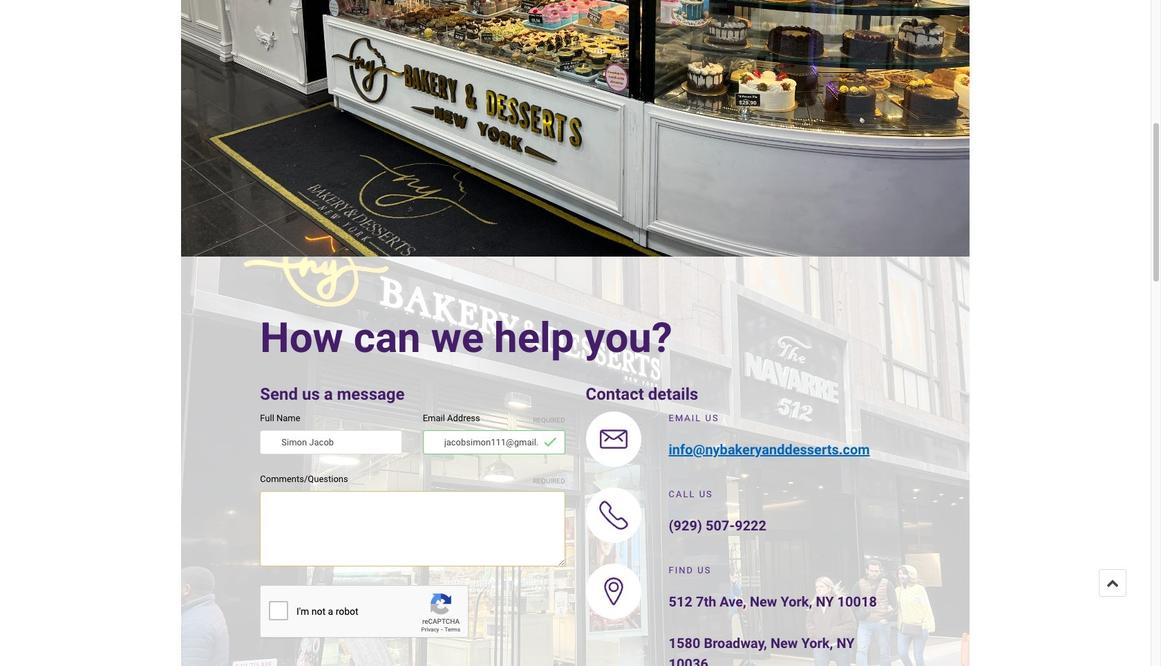 Task type: locate. For each thing, give the bounding box(es) containing it.
None text field
[[260, 430, 403, 454], [423, 430, 565, 454], [260, 491, 565, 567], [260, 430, 403, 454], [423, 430, 565, 454], [260, 491, 565, 567]]

top of page image
[[1107, 577, 1120, 589]]



Task type: vqa. For each thing, say whether or not it's contained in the screenshot.
Top of Page Image in the right of the page
yes



